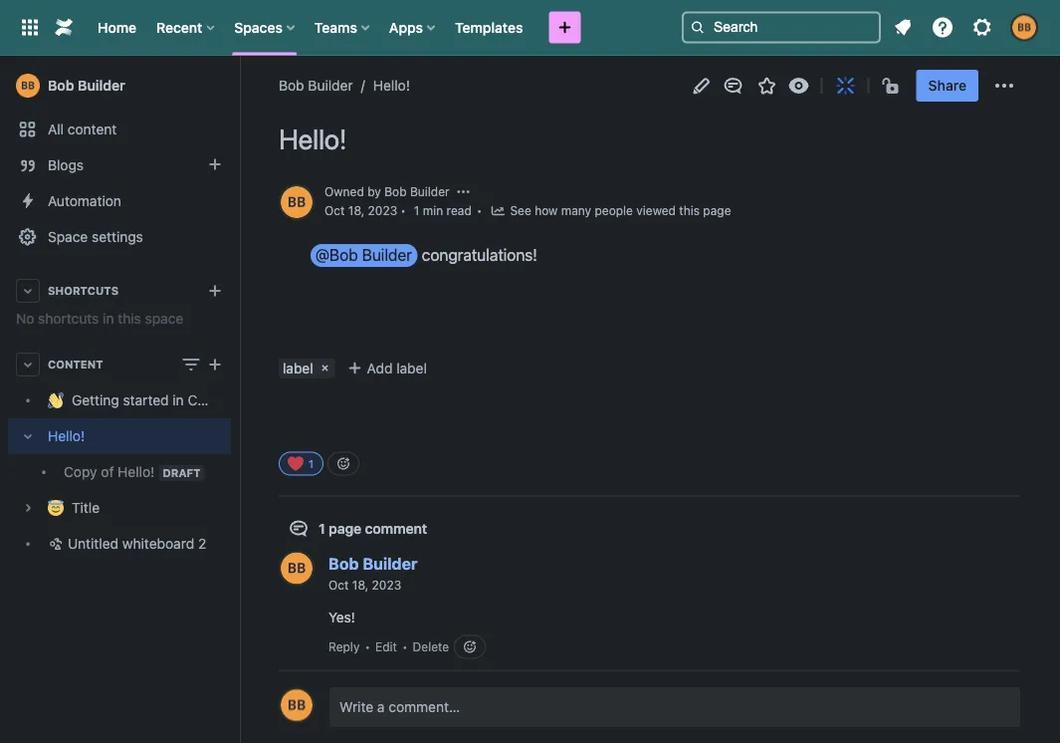 Task type: locate. For each thing, give the bounding box(es) containing it.
18, up yes!
[[352, 578, 369, 592]]

Add label text field
[[341, 358, 497, 378]]

1 right comment count icon
[[319, 520, 325, 536]]

0 vertical spatial this
[[680, 204, 700, 218]]

1 for 1 page comment
[[319, 520, 325, 536]]

1 for 1 min read
[[414, 204, 420, 218]]

:heart: image
[[288, 456, 304, 472], [288, 456, 304, 472]]

oct 18, 2023
[[325, 204, 398, 218], [329, 578, 402, 592]]

1 min read
[[414, 204, 472, 218]]

1 vertical spatial this
[[118, 310, 141, 327]]

of
[[101, 463, 114, 480]]

this down shortcuts dropdown button
[[118, 310, 141, 327]]

tree item inside tree
[[8, 418, 231, 490]]

create a blog image
[[203, 152, 227, 176]]

bob builder link
[[8, 66, 231, 106], [279, 76, 353, 96], [385, 185, 450, 199], [329, 554, 418, 573]]

automation link
[[8, 183, 231, 219]]

copy
[[64, 463, 97, 480]]

reply link
[[329, 638, 360, 655]]

bob builder image left "owned"
[[281, 186, 313, 218]]

builder inside space element
[[78, 77, 125, 94]]

bob builder link down "1 page comment"
[[329, 554, 418, 573]]

Search field
[[682, 11, 882, 43]]

bob
[[48, 77, 74, 94], [279, 77, 304, 94], [385, 185, 407, 199], [329, 554, 359, 573]]

edit
[[376, 640, 397, 654]]

in for started
[[173, 392, 184, 408]]

copy link to comment image
[[399, 577, 415, 593]]

bob builder up all content
[[48, 77, 125, 94]]

templates link
[[449, 11, 529, 43]]

1 vertical spatial bob builder image
[[281, 552, 313, 584]]

1 left min
[[414, 204, 420, 218]]

bob builder down teams
[[279, 77, 353, 94]]

18, inside comment by bob builder comment
[[352, 578, 369, 592]]

tree
[[8, 383, 261, 562]]

builder
[[78, 77, 125, 94], [308, 77, 353, 94], [410, 185, 450, 199], [362, 245, 412, 264], [363, 554, 418, 573]]

builder up min
[[410, 185, 450, 199]]

settings
[[92, 229, 143, 245]]

builder up the content
[[78, 77, 125, 94]]

1 horizontal spatial 1
[[319, 520, 325, 536]]

0 vertical spatial in
[[103, 310, 114, 327]]

2023 down the 'comment'
[[372, 578, 402, 592]]

confluence image
[[52, 15, 76, 39]]

hello! up "owned"
[[279, 123, 347, 155]]

0 vertical spatial hello! link
[[353, 76, 410, 96]]

label left clear image in the left of the page
[[283, 360, 313, 376]]

banner
[[0, 0, 1061, 56]]

1 horizontal spatial this
[[680, 204, 700, 218]]

builder up copy link to comment icon
[[363, 554, 418, 573]]

bob builder
[[48, 77, 125, 94], [279, 77, 353, 94], [329, 554, 418, 573]]

0 vertical spatial oct 18, 2023
[[325, 204, 398, 218]]

content
[[48, 358, 103, 371]]

add shortcut image
[[203, 279, 227, 303]]

hello! right of
[[118, 463, 155, 480]]

1 horizontal spatial page
[[704, 204, 732, 218]]

label right add
[[397, 360, 427, 376]]

bob up all
[[48, 77, 74, 94]]

tree item
[[8, 418, 231, 490]]

bob builder image down comment count icon
[[281, 552, 313, 584]]

1 vertical spatial 1
[[308, 457, 315, 470]]

bob builder down "1 page comment"
[[329, 554, 418, 573]]

shortcuts
[[48, 284, 119, 297]]

many
[[562, 204, 592, 218]]

in for shortcuts
[[103, 310, 114, 327]]

page right 'viewed' at the top of the page
[[704, 204, 732, 218]]

oct 18, 2023 down the by
[[325, 204, 398, 218]]

0 vertical spatial page
[[704, 204, 732, 218]]

this inside space element
[[118, 310, 141, 327]]

global element
[[12, 0, 678, 55]]

quick summary image
[[834, 74, 858, 98]]

1 vertical spatial in
[[173, 392, 184, 408]]

apps
[[389, 19, 423, 35]]

0 vertical spatial 1
[[414, 204, 420, 218]]

bob builder link up min
[[385, 185, 450, 199]]

bob builder inside "link"
[[48, 77, 125, 94]]

comment by bob builder comment
[[279, 550, 1021, 667]]

1 vertical spatial oct
[[329, 578, 349, 592]]

0 vertical spatial 2023
[[368, 204, 398, 218]]

2 bob builder image from the top
[[281, 552, 313, 584]]

oct up yes!
[[329, 578, 349, 592]]

this right 'viewed' at the top of the page
[[680, 204, 700, 218]]

in inside tree
[[173, 392, 184, 408]]

0 vertical spatial bob builder image
[[281, 186, 313, 218]]

1
[[414, 204, 420, 218], [308, 457, 315, 470], [319, 520, 325, 536]]

1 up comment count icon
[[308, 457, 315, 470]]

oct 18, 2023 up yes!
[[329, 578, 402, 592]]

1 horizontal spatial add reaction image
[[462, 639, 478, 655]]

how
[[535, 204, 558, 218]]

whiteboard
[[122, 535, 194, 552]]

0 horizontal spatial add reaction image
[[336, 456, 352, 472]]

2 vertical spatial 1
[[319, 520, 325, 536]]

18, down "owned"
[[348, 204, 365, 218]]

1 vertical spatial hello! link
[[8, 418, 231, 454]]

1 horizontal spatial in
[[173, 392, 184, 408]]

collapse sidebar image
[[217, 66, 261, 106]]

banner containing home
[[0, 0, 1061, 56]]

add
[[367, 360, 393, 376]]

add reaction image right 1 button
[[336, 456, 352, 472]]

all content link
[[8, 112, 231, 147]]

read
[[447, 204, 472, 218]]

write a comment… button
[[330, 687, 1021, 727]]

recent button
[[150, 11, 222, 43]]

blogs link
[[8, 147, 231, 183]]

tree inside space element
[[8, 383, 261, 562]]

manage page ownership image
[[456, 184, 472, 200]]

all content
[[48, 121, 117, 137]]

hello! link up of
[[8, 418, 231, 454]]

1 horizontal spatial label
[[397, 360, 427, 376]]

1 vertical spatial oct 18, 2023
[[329, 578, 402, 592]]

content
[[68, 121, 117, 137]]

1 vertical spatial page
[[329, 520, 362, 536]]

tree containing getting started in confluence
[[8, 383, 261, 562]]

hello! link down apps
[[353, 76, 410, 96]]

1 inside 1 button
[[308, 457, 315, 470]]

stop watching image
[[788, 74, 812, 98]]

page right comment count icon
[[329, 520, 362, 536]]

recent
[[156, 19, 203, 35]]

0 horizontal spatial this
[[118, 310, 141, 327]]

appswitcher icon image
[[18, 15, 42, 39]]

0 horizontal spatial 1
[[308, 457, 315, 470]]

bob builder image inside comment
[[281, 552, 313, 584]]

apps button
[[383, 11, 443, 43]]

bob builder link up all content link
[[8, 66, 231, 106]]

bob builder for bob builder "link" in the comment
[[329, 554, 418, 573]]

untitled whiteboard 2
[[68, 535, 206, 552]]

1 vertical spatial add reaction image
[[462, 639, 478, 655]]

see how many people viewed this page button
[[491, 202, 732, 222]]

see
[[510, 204, 532, 218]]

2023 down owned by bob builder
[[368, 204, 398, 218]]

0 horizontal spatial in
[[103, 310, 114, 327]]

in right started at left bottom
[[173, 392, 184, 408]]

getting started in confluence
[[72, 392, 261, 408]]

1 vertical spatial 2023
[[372, 578, 402, 592]]

builder right @bob
[[362, 245, 412, 264]]

space element
[[0, 56, 261, 743]]

in
[[103, 310, 114, 327], [173, 392, 184, 408]]

label inside label link
[[283, 360, 313, 376]]

add reaction image inside comment by bob builder comment
[[462, 639, 478, 655]]

no shortcuts in this space
[[16, 310, 184, 327]]

help icon image
[[931, 15, 955, 39]]

2023
[[368, 204, 398, 218], [372, 578, 402, 592]]

add label
[[367, 360, 427, 376]]

label
[[283, 360, 313, 376], [397, 360, 427, 376]]

space settings
[[48, 229, 143, 245]]

0 horizontal spatial page
[[329, 520, 362, 536]]

add reaction image right delete link
[[462, 639, 478, 655]]

hello! link
[[353, 76, 410, 96], [8, 418, 231, 454]]

0 vertical spatial add reaction image
[[336, 456, 352, 472]]

0 horizontal spatial label
[[283, 360, 313, 376]]

in down shortcuts dropdown button
[[103, 310, 114, 327]]

2 horizontal spatial 1
[[414, 204, 420, 218]]

comment count icon image
[[279, 516, 311, 540]]

bob builder inside comment
[[329, 554, 418, 573]]

owned
[[325, 185, 364, 199]]

oct down "owned"
[[325, 204, 345, 218]]

bob builder image
[[281, 186, 313, 218], [281, 552, 313, 584]]

oct
[[325, 204, 345, 218], [329, 578, 349, 592]]

builder down teams
[[308, 77, 353, 94]]

bob down "1 page comment"
[[329, 554, 359, 573]]

bob builder link down teams
[[279, 76, 353, 96]]

this
[[680, 204, 700, 218], [118, 310, 141, 327]]

page
[[704, 204, 732, 218], [329, 520, 362, 536]]

1 vertical spatial 18,
[[352, 578, 369, 592]]

space
[[48, 229, 88, 245]]

edit this page image
[[690, 74, 714, 98]]

oct inside comment by bob builder comment
[[329, 578, 349, 592]]

add reaction image
[[336, 456, 352, 472], [462, 639, 478, 655]]

1 label from the left
[[283, 360, 313, 376]]

bob builder link inside space element
[[8, 66, 231, 106]]

tree item containing hello!
[[8, 418, 231, 490]]

18,
[[348, 204, 365, 218], [352, 578, 369, 592]]

hello!
[[373, 77, 410, 94], [279, 123, 347, 155], [48, 428, 85, 444], [118, 463, 155, 480]]

bob builder link inside comment
[[329, 554, 418, 573]]

0 horizontal spatial hello! link
[[8, 418, 231, 454]]



Task type: vqa. For each thing, say whether or not it's contained in the screenshot.
1st Template
no



Task type: describe. For each thing, give the bounding box(es) containing it.
@bob builder button
[[311, 244, 418, 267]]

people
[[595, 204, 634, 218]]

spaces button
[[228, 11, 303, 43]]

1 horizontal spatial hello! link
[[353, 76, 410, 96]]

2023 inside comment by bob builder comment
[[372, 578, 402, 592]]

no restrictions image
[[881, 74, 905, 98]]

confluence image
[[52, 15, 76, 39]]

all
[[48, 121, 64, 137]]

title link
[[8, 490, 231, 526]]

min
[[423, 204, 443, 218]]

oct 18, 2023 inside comment by bob builder comment
[[329, 578, 402, 592]]

reply
[[329, 640, 360, 654]]

bob builder for bob builder "link" under teams
[[279, 77, 353, 94]]

write
[[340, 699, 374, 715]]

see how many people viewed this page
[[510, 204, 732, 218]]

search image
[[690, 19, 706, 35]]

blogs
[[48, 157, 84, 173]]

getting started in confluence link
[[8, 383, 261, 418]]

settings icon image
[[971, 15, 995, 39]]

write a comment…
[[340, 699, 460, 715]]

bob right the by
[[385, 185, 407, 199]]

1 for 1
[[308, 457, 315, 470]]

1 button
[[279, 452, 324, 476]]

edit link
[[376, 638, 397, 655]]

delete
[[413, 640, 449, 654]]

teams
[[315, 19, 358, 35]]

owned by bob builder
[[325, 185, 450, 199]]

hello! up copy
[[48, 428, 85, 444]]

getting
[[72, 392, 119, 408]]

shortcuts
[[38, 310, 99, 327]]

bob right collapse sidebar icon at the left of the page
[[279, 77, 304, 94]]

1 page comment
[[319, 520, 427, 536]]

untitled
[[68, 535, 119, 552]]

home link
[[92, 11, 143, 43]]

draft
[[163, 466, 201, 479]]

templates
[[455, 19, 523, 35]]

@bob builder congratulations!
[[315, 245, 542, 264]]

label link
[[279, 358, 315, 378]]

more actions image
[[993, 74, 1017, 98]]

change view image
[[179, 353, 203, 377]]

no
[[16, 310, 34, 327]]

untitled whiteboard 2 link
[[8, 526, 231, 562]]

notification icon image
[[892, 15, 915, 39]]

page inside 'button'
[[704, 204, 732, 218]]

comment…
[[389, 699, 460, 715]]

teams button
[[309, 11, 377, 43]]

builder inside comment
[[363, 554, 418, 573]]

clear image
[[317, 360, 333, 376]]

bob inside comment
[[329, 554, 359, 573]]

comment
[[365, 520, 427, 536]]

confluence
[[188, 392, 261, 408]]

viewed
[[637, 204, 676, 218]]

2 label from the left
[[397, 360, 427, 376]]

2
[[198, 535, 206, 552]]

0 vertical spatial 18,
[[348, 204, 365, 218]]

copy of hello! draft
[[64, 463, 201, 480]]

share
[[929, 77, 967, 94]]

share button
[[917, 70, 979, 102]]

congratulations!
[[422, 245, 538, 264]]

home
[[98, 19, 137, 35]]

space
[[145, 310, 184, 327]]

started
[[123, 392, 169, 408]]

this inside 'see how many people viewed this page' 'button'
[[680, 204, 700, 218]]

bob inside space element
[[48, 77, 74, 94]]

title
[[72, 500, 100, 516]]

shortcuts button
[[8, 273, 231, 309]]

@bob
[[315, 245, 358, 264]]

delete link
[[413, 638, 449, 655]]

spaces
[[234, 19, 283, 35]]

by
[[368, 185, 381, 199]]

content button
[[8, 347, 231, 383]]

1 bob builder image from the top
[[281, 186, 313, 218]]

hello! down apps
[[373, 77, 410, 94]]

star image
[[756, 74, 780, 98]]

0 vertical spatial oct
[[325, 204, 345, 218]]

create content image
[[203, 353, 227, 377]]

a
[[377, 699, 385, 715]]

create content image
[[553, 15, 577, 39]]

yes!
[[329, 608, 355, 625]]

space settings link
[[8, 219, 231, 255]]

bob builder image
[[281, 689, 313, 721]]

automation
[[48, 193, 121, 209]]



